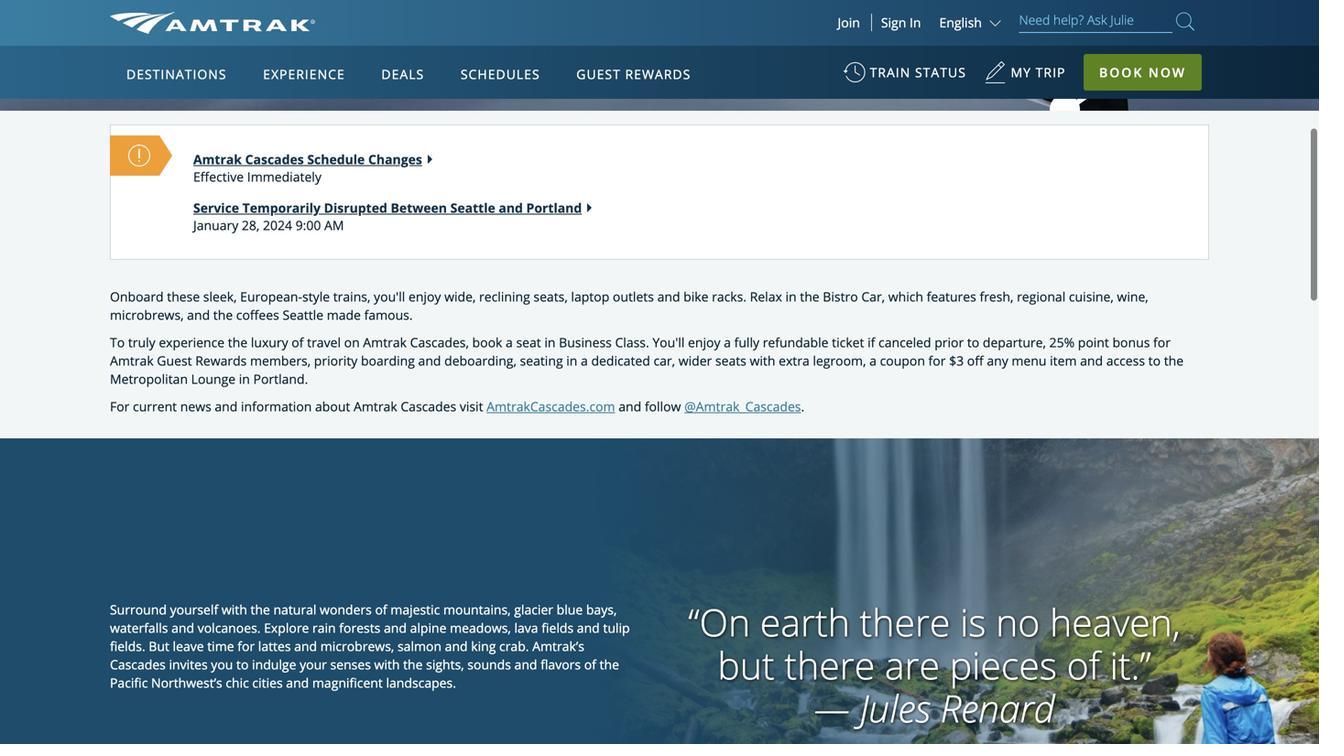 Task type: describe. For each thing, give the bounding box(es) containing it.
pacific
[[110, 675, 148, 692]]

luxury
[[251, 334, 288, 351]]

senses
[[330, 656, 371, 674]]

bays,
[[586, 601, 617, 619]]

immediately
[[247, 168, 322, 186]]

and up your
[[294, 638, 317, 656]]

@amtrak_cascades link
[[685, 398, 801, 416]]

the up explore
[[251, 601, 270, 619]]

flavors
[[541, 656, 581, 674]]

your
[[300, 656, 327, 674]]

for
[[110, 398, 130, 416]]

you'll
[[374, 288, 405, 306]]

but
[[718, 640, 775, 691]]

sleek,
[[203, 288, 237, 306]]

but
[[149, 638, 169, 656]]

temporarily
[[243, 199, 321, 217]]

follow
[[645, 398, 681, 416]]

salmon
[[398, 638, 442, 656]]

bike
[[684, 288, 709, 306]]

style
[[302, 288, 330, 306]]

legroom,
[[813, 352, 866, 370]]

and left follow
[[619, 398, 642, 416]]

lounge
[[191, 371, 236, 388]]

regions map image
[[178, 153, 618, 410]]

service temporarily disrupted between seattle and portland link
[[193, 199, 582, 217]]

deboarding,
[[445, 352, 517, 370]]

sign in
[[881, 14, 921, 31]]

alpine
[[410, 620, 447, 637]]

you
[[211, 656, 233, 674]]

1 horizontal spatial with
[[374, 656, 400, 674]]

changes
[[368, 151, 422, 168]]

boarding
[[361, 352, 415, 370]]

for current news and information about amtrak cascades visit amtrakcascades.com and follow @amtrak_cascades .
[[110, 398, 805, 416]]

natural
[[273, 601, 317, 619]]

fresh,
[[980, 288, 1014, 306]]

magnificent
[[312, 675, 383, 692]]

famous.
[[364, 307, 413, 324]]

in inside onboard these sleek, european-style trains, you'll enjoy wide, reclining seats, laptop outlets and bike racks. relax in the bistro car, which features fresh, regional cuisine, wine, microbrews, and the coffees seattle made famous.
[[786, 288, 797, 306]]

in right lounge
[[239, 371, 250, 388]]

king
[[471, 638, 496, 656]]

"on earth there is no heaven, but there are pieces of it." —                                      jules renard
[[688, 597, 1181, 735]]

rain
[[312, 620, 336, 637]]

there left the are
[[785, 640, 875, 691]]

enjoy inside to truly experience the luxury of travel on amtrak cascades, book a seat in business class. you'll enjoy a fully refundable ticket if canceled prior to departure, 25% point bonus for amtrak guest rewards members, priority boarding and deboarding, seating in a dedicated car, wider seats with extra legroom, a coupon for $3 off any menu item and access to the metropolitan lounge in portland.
[[688, 334, 721, 351]]

rewards inside to truly experience the luxury of travel on amtrak cascades, book a seat in business class. you'll enjoy a fully refundable ticket if canceled prior to departure, 25% point bonus for amtrak guest rewards members, priority boarding and deboarding, seating in a dedicated car, wider seats with extra legroom, a coupon for $3 off any menu item and access to the metropolitan lounge in portland.
[[195, 352, 247, 370]]

european-
[[240, 288, 302, 306]]

ticket
[[832, 334, 865, 351]]

amtrakcascades.com
[[487, 398, 615, 416]]

it."
[[1110, 640, 1151, 691]]

and down lounge
[[215, 398, 238, 416]]

deals button
[[374, 49, 432, 100]]

truly
[[128, 334, 155, 351]]

and up sights,
[[445, 638, 468, 656]]

on
[[344, 334, 360, 351]]

amtrak down truly
[[110, 352, 154, 370]]

experience
[[263, 66, 345, 83]]

priority
[[314, 352, 358, 370]]

0 vertical spatial for
[[1154, 334, 1171, 351]]

current
[[133, 398, 177, 416]]

there left is
[[860, 597, 951, 648]]

cascades,
[[410, 334, 469, 351]]

portland.
[[253, 371, 308, 388]]

1 vertical spatial to
[[1149, 352, 1161, 370]]

coffees
[[236, 307, 279, 324]]

1 horizontal spatial for
[[929, 352, 946, 370]]

a left the seat
[[506, 334, 513, 351]]

seats
[[716, 352, 747, 370]]

wider
[[679, 352, 712, 370]]

join
[[838, 14, 860, 31]]

departure,
[[983, 334, 1046, 351]]

amtrak up "boarding"
[[363, 334, 407, 351]]

rewards inside popup button
[[625, 66, 691, 83]]

seating
[[520, 352, 563, 370]]

amtrak image
[[110, 12, 315, 34]]

seattle inside "service temporarily disrupted between seattle and portland january 28, 2024 9:00 am"
[[450, 199, 496, 217]]

are
[[885, 640, 940, 691]]

visit
[[460, 398, 483, 416]]

deals
[[382, 66, 424, 83]]

cities
[[252, 675, 283, 692]]

and down crab.
[[515, 656, 537, 674]]

mountains,
[[443, 601, 511, 619]]

my trip button
[[985, 55, 1066, 100]]

extra
[[779, 352, 810, 370]]

the right access
[[1164, 352, 1184, 370]]

metropolitan
[[110, 371, 188, 388]]

0 vertical spatial to
[[967, 334, 980, 351]]

sounds
[[468, 656, 511, 674]]

canceled
[[879, 334, 932, 351]]

time
[[207, 638, 234, 656]]

@amtrak_cascades
[[685, 398, 801, 416]]

landscapes.
[[386, 675, 456, 692]]

trip
[[1036, 64, 1066, 81]]

book
[[1100, 64, 1144, 81]]

between
[[391, 199, 447, 217]]

racks.
[[712, 288, 747, 306]]

experience button
[[256, 49, 353, 100]]

access
[[1107, 352, 1145, 370]]

a down business
[[581, 352, 588, 370]]

with inside to truly experience the luxury of travel on amtrak cascades, book a seat in business class. you'll enjoy a fully refundable ticket if canceled prior to departure, 25% point bonus for amtrak guest rewards members, priority boarding and deboarding, seating in a dedicated car, wider seats with extra legroom, a coupon for $3 off any menu item and access to the metropolitan lounge in portland.
[[750, 352, 776, 370]]

Please enter your search item search field
[[1019, 9, 1173, 33]]

a down if
[[870, 352, 877, 370]]

you'll
[[653, 334, 685, 351]]

portland
[[526, 199, 582, 217]]

english button
[[940, 14, 1006, 31]]

the left luxury
[[228, 334, 248, 351]]

about
[[315, 398, 350, 416]]

and left bike
[[658, 288, 680, 306]]

train
[[870, 64, 911, 81]]

volcanoes.
[[198, 620, 261, 637]]

cascades inside amtrak cascades schedule changes effective immediately
[[245, 151, 304, 168]]

fields.
[[110, 638, 145, 656]]

wine,
[[1117, 288, 1149, 306]]

seattle inside onboard these sleek, european-style trains, you'll enjoy wide, reclining seats, laptop outlets and bike racks. relax in the bistro car, which features fresh, regional cuisine, wine, microbrews, and the coffees seattle made famous.
[[283, 307, 324, 324]]



Task type: locate. For each thing, give the bounding box(es) containing it.
0 vertical spatial cascades
[[245, 151, 304, 168]]

1 horizontal spatial cascades
[[245, 151, 304, 168]]

a
[[506, 334, 513, 351], [724, 334, 731, 351], [581, 352, 588, 370], [870, 352, 877, 370]]

join button
[[827, 14, 872, 31]]

enjoy inside onboard these sleek, european-style trains, you'll enjoy wide, reclining seats, laptop outlets and bike racks. relax in the bistro car, which features fresh, regional cuisine, wine, microbrews, and the coffees seattle made famous.
[[409, 288, 441, 306]]

to truly experience the luxury of travel on amtrak cascades, book a seat in business class. you'll enjoy a fully refundable ticket if canceled prior to departure, 25% point bonus for amtrak guest rewards members, priority boarding and deboarding, seating in a dedicated car, wider seats with extra legroom, a coupon for $3 off any menu item and access to the metropolitan lounge in portland.
[[110, 334, 1184, 388]]

—
[[814, 683, 850, 735]]

renard
[[941, 683, 1055, 735]]

9:00
[[296, 217, 321, 234]]

of up forests
[[375, 601, 387, 619]]

0 horizontal spatial to
[[236, 656, 249, 674]]

fields
[[542, 620, 574, 637]]

of up members,
[[292, 334, 304, 351]]

surround yourself with the natural wonders of majestic mountains, glacier blue bays, waterfalls and volcanoes. explore rain forests and alpine meadows, lava fields and tulip fields. but leave time for lattes and microbrews, salmon and king crab. amtrak's cascades invites you to indulge your senses with the sights, sounds and flavors of the pacific northwest's chic cities and magnificent landscapes.
[[110, 601, 630, 692]]

2 vertical spatial to
[[236, 656, 249, 674]]

sights,
[[426, 656, 464, 674]]

schedules link
[[453, 46, 548, 99]]

regional
[[1017, 288, 1066, 306]]

1 vertical spatial microbrews,
[[320, 638, 394, 656]]

to
[[110, 334, 125, 351]]

cascades left visit
[[401, 398, 457, 416]]

and up 'leave' at the left of the page
[[171, 620, 194, 637]]

the
[[800, 288, 820, 306], [213, 307, 233, 324], [228, 334, 248, 351], [1164, 352, 1184, 370], [251, 601, 270, 619], [403, 656, 423, 674], [600, 656, 619, 674]]

with right senses
[[374, 656, 400, 674]]

am
[[324, 217, 344, 234]]

which
[[889, 288, 924, 306]]

amtrakcascades.com link
[[487, 398, 615, 416]]

guest inside popup button
[[577, 66, 621, 83]]

cascades inside surround yourself with the natural wonders of majestic mountains, glacier blue bays, waterfalls and volcanoes. explore rain forests and alpine meadows, lava fields and tulip fields. but leave time for lattes and microbrews, salmon and king crab. amtrak's cascades invites you to indulge your senses with the sights, sounds and flavors of the pacific northwest's chic cities and magnificent landscapes.
[[110, 656, 166, 674]]

the left bistro
[[800, 288, 820, 306]]

with down fully
[[750, 352, 776, 370]]

to right access
[[1149, 352, 1161, 370]]

0 horizontal spatial with
[[222, 601, 247, 619]]

application inside banner
[[178, 153, 618, 410]]

1 vertical spatial for
[[929, 352, 946, 370]]

and left portland
[[499, 199, 523, 217]]

schedules
[[461, 66, 540, 83]]

microbrews, inside surround yourself with the natural wonders of majestic mountains, glacier blue bays, waterfalls and volcanoes. explore rain forests and alpine meadows, lava fields and tulip fields. but leave time for lattes and microbrews, salmon and king crab. amtrak's cascades invites you to indulge your senses with the sights, sounds and flavors of the pacific northwest's chic cities and magnificent landscapes.
[[320, 638, 394, 656]]

2 vertical spatial for
[[238, 638, 255, 656]]

service
[[193, 199, 239, 217]]

2 horizontal spatial with
[[750, 352, 776, 370]]

0 horizontal spatial guest
[[157, 352, 192, 370]]

microbrews, inside onboard these sleek, european-style trains, you'll enjoy wide, reclining seats, laptop outlets and bike racks. relax in the bistro car, which features fresh, regional cuisine, wine, microbrews, and the coffees seattle made famous.
[[110, 307, 184, 324]]

explore
[[264, 620, 309, 637]]

search icon image
[[1177, 9, 1195, 34]]

with up volcanoes.
[[222, 601, 247, 619]]

book now
[[1100, 64, 1187, 81]]

and down the 'cascades,'
[[418, 352, 441, 370]]

blue
[[557, 601, 583, 619]]

wonders
[[320, 601, 372, 619]]

book
[[472, 334, 503, 351]]

members,
[[250, 352, 311, 370]]

0 horizontal spatial for
[[238, 638, 255, 656]]

1 horizontal spatial rewards
[[625, 66, 691, 83]]

$3
[[949, 352, 964, 370]]

application
[[178, 153, 618, 410]]

of left it."
[[1067, 640, 1100, 691]]

amtrak
[[193, 151, 242, 168], [363, 334, 407, 351], [110, 352, 154, 370], [354, 398, 397, 416]]

1 horizontal spatial seattle
[[450, 199, 496, 217]]

2 horizontal spatial for
[[1154, 334, 1171, 351]]

0 vertical spatial guest
[[577, 66, 621, 83]]

0 horizontal spatial rewards
[[195, 352, 247, 370]]

prior
[[935, 334, 964, 351]]

and down your
[[286, 675, 309, 692]]

1 horizontal spatial microbrews,
[[320, 638, 394, 656]]

0 horizontal spatial seattle
[[283, 307, 324, 324]]

of inside to truly experience the luxury of travel on amtrak cascades, book a seat in business class. you'll enjoy a fully refundable ticket if canceled prior to departure, 25% point bonus for amtrak guest rewards members, priority boarding and deboarding, seating in a dedicated car, wider seats with extra legroom, a coupon for $3 off any menu item and access to the metropolitan lounge in portland.
[[292, 334, 304, 351]]

enjoy up wider
[[688, 334, 721, 351]]

of right flavors
[[584, 656, 596, 674]]

destinations
[[126, 66, 227, 83]]

to up the chic
[[236, 656, 249, 674]]

amtrak cascades schedule changes link
[[193, 151, 422, 168]]

1 horizontal spatial guest
[[577, 66, 621, 83]]

1 horizontal spatial enjoy
[[688, 334, 721, 351]]

1 vertical spatial with
[[222, 601, 247, 619]]

leave
[[173, 638, 204, 656]]

amtrak's
[[533, 638, 585, 656]]

1 vertical spatial seattle
[[283, 307, 324, 324]]

any
[[987, 352, 1009, 370]]

of inside "on earth there is no heaven, but there are pieces of it." —                                      jules renard
[[1067, 640, 1100, 691]]

2 vertical spatial cascades
[[110, 656, 166, 674]]

guest inside to truly experience the luxury of travel on amtrak cascades, book a seat in business class. you'll enjoy a fully refundable ticket if canceled prior to departure, 25% point bonus for amtrak guest rewards members, priority boarding and deboarding, seating in a dedicated car, wider seats with extra legroom, a coupon for $3 off any menu item and access to the metropolitan lounge in portland.
[[157, 352, 192, 370]]

the down tulip
[[600, 656, 619, 674]]

crab.
[[499, 638, 529, 656]]

to up off
[[967, 334, 980, 351]]

for right bonus
[[1154, 334, 1171, 351]]

for left $3
[[929, 352, 946, 370]]

25%
[[1050, 334, 1075, 351]]

january
[[193, 217, 238, 234]]

and down majestic
[[384, 620, 407, 637]]

status
[[915, 64, 967, 81]]

car,
[[862, 288, 885, 306]]

pieces
[[950, 640, 1057, 691]]

banner containing join
[[0, 0, 1320, 423]]

majestic
[[391, 601, 440, 619]]

cascades up pacific
[[110, 656, 166, 674]]

1 horizontal spatial to
[[967, 334, 980, 351]]

0 horizontal spatial cascades
[[110, 656, 166, 674]]

indulge
[[252, 656, 296, 674]]

0 vertical spatial with
[[750, 352, 776, 370]]

2 vertical spatial with
[[374, 656, 400, 674]]

the down salmon
[[403, 656, 423, 674]]

0 horizontal spatial microbrews,
[[110, 307, 184, 324]]

onboard these sleek, european-style trains, you'll enjoy wide, reclining seats, laptop outlets and bike racks. relax in the bistro car, which features fresh, regional cuisine, wine, microbrews, and the coffees seattle made famous.
[[110, 288, 1149, 324]]

the down the sleek,
[[213, 307, 233, 324]]

for down volcanoes.
[[238, 638, 255, 656]]

trains,
[[333, 288, 371, 306]]

to inside surround yourself with the natural wonders of majestic mountains, glacier blue bays, waterfalls and volcanoes. explore rain forests and alpine meadows, lava fields and tulip fields. but leave time for lattes and microbrews, salmon and king crab. amtrak's cascades invites you to indulge your senses with the sights, sounds and flavors of the pacific northwest's chic cities and magnificent landscapes.
[[236, 656, 249, 674]]

microbrews,
[[110, 307, 184, 324], [320, 638, 394, 656]]

and down these
[[187, 307, 210, 324]]

in up seating
[[545, 334, 556, 351]]

experience
[[159, 334, 225, 351]]

for inside surround yourself with the natural wonders of majestic mountains, glacier blue bays, waterfalls and volcanoes. explore rain forests and alpine meadows, lava fields and tulip fields. but leave time for lattes and microbrews, salmon and king crab. amtrak's cascades invites you to indulge your senses with the sights, sounds and flavors of the pacific northwest's chic cities and magnificent landscapes.
[[238, 638, 255, 656]]

and
[[499, 199, 523, 217], [658, 288, 680, 306], [187, 307, 210, 324], [418, 352, 441, 370], [215, 398, 238, 416], [619, 398, 642, 416], [171, 620, 194, 637], [384, 620, 407, 637], [577, 620, 600, 637], [294, 638, 317, 656], [445, 638, 468, 656], [515, 656, 537, 674], [286, 675, 309, 692]]

amtrak cascades schedule changes effective immediately
[[193, 151, 422, 186]]

0 vertical spatial rewards
[[625, 66, 691, 83]]

seattle down style
[[283, 307, 324, 324]]

1 vertical spatial cascades
[[401, 398, 457, 416]]

cascades
[[245, 151, 304, 168], [401, 398, 457, 416], [110, 656, 166, 674]]

microbrews, down forests
[[320, 638, 394, 656]]

0 vertical spatial enjoy
[[409, 288, 441, 306]]

0 horizontal spatial enjoy
[[409, 288, 441, 306]]

amtrak up the "service"
[[193, 151, 242, 168]]

enjoy right you'll
[[409, 288, 441, 306]]

yourself
[[170, 601, 218, 619]]

sign
[[881, 14, 907, 31]]

banner
[[0, 0, 1320, 423]]

cascades up 'temporarily'
[[245, 151, 304, 168]]

in right relax
[[786, 288, 797, 306]]

2 horizontal spatial cascades
[[401, 398, 457, 416]]

these
[[167, 288, 200, 306]]

amtrak right about
[[354, 398, 397, 416]]

to
[[967, 334, 980, 351], [1149, 352, 1161, 370], [236, 656, 249, 674]]

in down business
[[567, 352, 578, 370]]

sign in button
[[881, 14, 921, 31]]

0 vertical spatial seattle
[[450, 199, 496, 217]]

1 vertical spatial guest
[[157, 352, 192, 370]]

1 vertical spatial enjoy
[[688, 334, 721, 351]]

a up seats
[[724, 334, 731, 351]]

lava
[[514, 620, 538, 637]]

reclining
[[479, 288, 530, 306]]

0 vertical spatial microbrews,
[[110, 307, 184, 324]]

refundable
[[763, 334, 829, 351]]

2024
[[263, 217, 292, 234]]

and inside "service temporarily disrupted between seattle and portland january 28, 2024 9:00 am"
[[499, 199, 523, 217]]

meadows,
[[450, 620, 511, 637]]

1 vertical spatial rewards
[[195, 352, 247, 370]]

and down the bays,
[[577, 620, 600, 637]]

effective
[[193, 168, 244, 186]]

cuisine,
[[1069, 288, 1114, 306]]

onboard
[[110, 288, 164, 306]]

schedule
[[307, 151, 365, 168]]

and inside to truly experience the luxury of travel on amtrak cascades, book a seat in business class. you'll enjoy a fully refundable ticket if canceled prior to departure, 25% point bonus for amtrak guest rewards members, priority boarding and deboarding, seating in a dedicated car, wider seats with extra legroom, a coupon for $3 off any menu item and access to the metropolitan lounge in portland.
[[418, 352, 441, 370]]

outlets
[[613, 288, 654, 306]]

microbrews, down onboard
[[110, 307, 184, 324]]

seattle right between
[[450, 199, 496, 217]]

if
[[868, 334, 875, 351]]

amtrak inside amtrak cascades schedule changes effective immediately
[[193, 151, 242, 168]]

seattle
[[450, 199, 496, 217], [283, 307, 324, 324]]

guest rewards
[[577, 66, 691, 83]]

for
[[1154, 334, 1171, 351], [929, 352, 946, 370], [238, 638, 255, 656]]

in
[[910, 14, 921, 31]]

of
[[292, 334, 304, 351], [375, 601, 387, 619], [1067, 640, 1100, 691], [584, 656, 596, 674]]

2 horizontal spatial to
[[1149, 352, 1161, 370]]



Task type: vqa. For each thing, say whether or not it's contained in the screenshot.
the
yes



